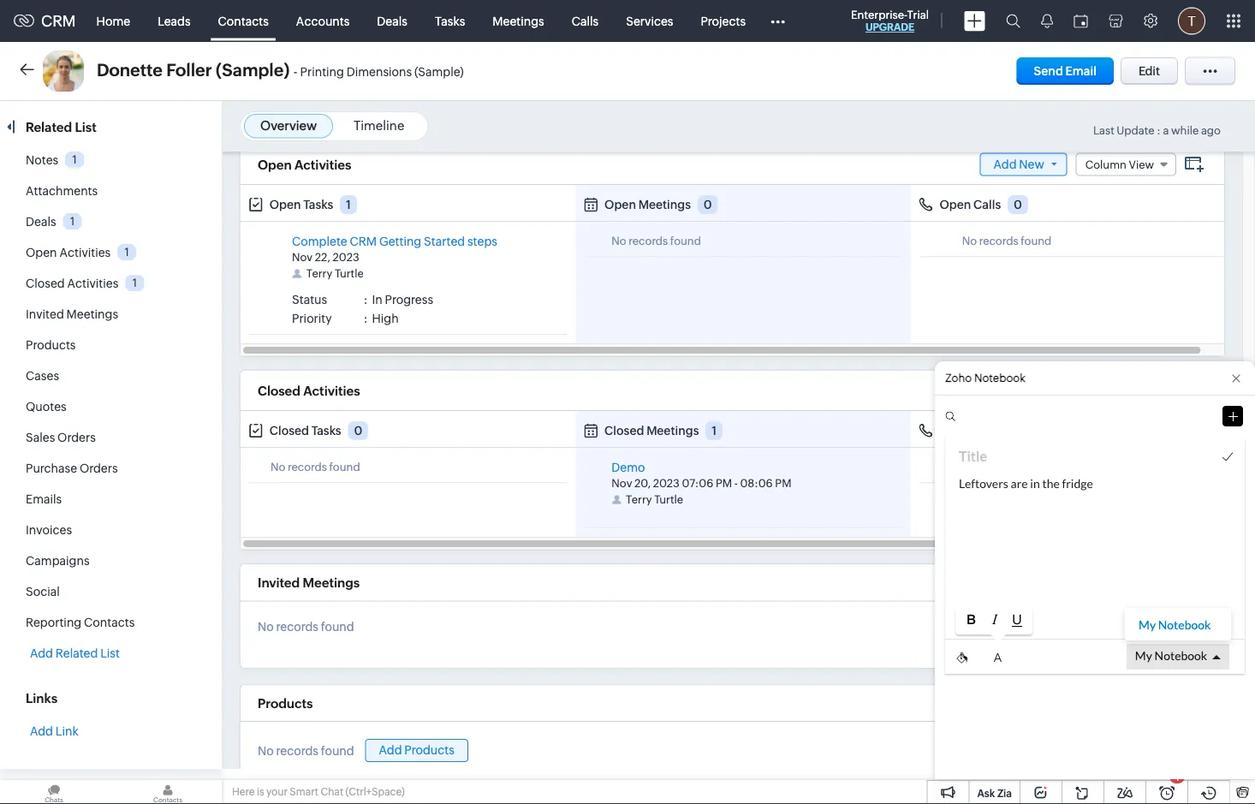 Task type: describe. For each thing, give the bounding box(es) containing it.
here
[[232, 786, 255, 798]]

0 horizontal spatial contacts
[[84, 616, 135, 630]]

nov inside complete crm getting started steps nov 22, 2023
[[292, 251, 313, 264]]

reporting contacts link
[[26, 616, 135, 630]]

terry for demo
[[626, 494, 652, 507]]

projects link
[[687, 0, 760, 42]]

: for : in progress
[[364, 293, 368, 307]]

add related list
[[30, 647, 120, 660]]

leads
[[158, 14, 191, 28]]

crm inside complete crm getting started steps nov 22, 2023
[[350, 235, 377, 249]]

0 horizontal spatial list
[[75, 120, 97, 134]]

quotes link
[[26, 400, 67, 414]]

here is your smart chat (ctrl+space)
[[232, 786, 405, 798]]

reporting contacts
[[26, 616, 135, 630]]

home
[[96, 14, 130, 28]]

ask zia
[[978, 788, 1013, 799]]

add products
[[379, 744, 455, 758]]

cases
[[26, 369, 59, 383]]

activities up closed tasks
[[303, 384, 360, 399]]

purchase orders
[[26, 462, 118, 475]]

signals element
[[1031, 0, 1064, 42]]

contacts image
[[114, 780, 222, 804]]

edit button
[[1121, 57, 1179, 85]]

orders for purchase orders
[[80, 462, 118, 475]]

Column View field
[[1076, 153, 1177, 176]]

foller
[[166, 60, 212, 80]]

add for add related list
[[30, 647, 53, 660]]

no records found for closed tasks
[[271, 461, 360, 474]]

0 vertical spatial crm
[[41, 12, 76, 30]]

smart
[[290, 786, 319, 798]]

tasks for closed activities
[[312, 425, 341, 438]]

services
[[626, 14, 674, 28]]

trial
[[908, 8, 929, 21]]

timeline link
[[354, 118, 405, 133]]

zoho notebook
[[946, 372, 1026, 385]]

terry turtle for demo
[[626, 494, 684, 507]]

invoices link
[[26, 523, 72, 537]]

1 vertical spatial deals
[[26, 215, 56, 229]]

overview link
[[260, 118, 317, 133]]

link
[[56, 725, 79, 738]]

nov inside demo nov 20, 2023 07:06 pm - 08:06 pm
[[612, 478, 633, 491]]

send
[[1034, 64, 1064, 78]]

signals image
[[1042, 14, 1054, 28]]

search image
[[1007, 14, 1021, 28]]

no records found for open meetings
[[612, 235, 702, 248]]

status
[[292, 293, 327, 307]]

enterprise-trial upgrade
[[852, 8, 929, 33]]

tasks link
[[421, 0, 479, 42]]

send email button
[[1017, 57, 1114, 85]]

accounts
[[296, 14, 350, 28]]

1 pm from the left
[[716, 478, 733, 491]]

1 horizontal spatial products
[[258, 697, 313, 712]]

social link
[[26, 585, 60, 599]]

column view
[[1086, 158, 1155, 171]]

add for add new
[[994, 158, 1017, 171]]

donette foller (sample) - printing dimensions (sample)
[[97, 60, 464, 80]]

no for open calls
[[963, 235, 977, 248]]

(sample) inside donette foller (sample) - printing dimensions (sample)
[[415, 65, 464, 79]]

2023 inside complete crm getting started steps nov 22, 2023
[[333, 251, 360, 264]]

1 for notes
[[72, 153, 77, 166]]

1 horizontal spatial list
[[100, 647, 120, 660]]

found for closed calls
[[1000, 461, 1031, 474]]

0 vertical spatial products
[[26, 338, 76, 352]]

- inside donette foller (sample) - printing dimensions (sample)
[[294, 64, 298, 79]]

closed tasks
[[270, 425, 341, 438]]

no records found for open calls
[[963, 235, 1052, 248]]

open calls
[[940, 198, 1002, 212]]

activities up invited meetings link
[[67, 277, 119, 290]]

: in progress
[[364, 293, 433, 307]]

email
[[1066, 64, 1097, 78]]

found for open calls
[[1021, 235, 1052, 248]]

printing
[[300, 65, 344, 79]]

social
[[26, 585, 60, 599]]

related list
[[26, 120, 99, 134]]

steps
[[468, 235, 498, 249]]

create menu element
[[954, 0, 996, 42]]

sales orders link
[[26, 431, 96, 445]]

terry turtle for complete crm getting started steps
[[306, 268, 364, 281]]

services link
[[613, 0, 687, 42]]

complete
[[292, 235, 348, 249]]

leads link
[[144, 0, 204, 42]]

tasks for open activities
[[304, 198, 333, 212]]

open tasks
[[270, 198, 333, 212]]

calendar image
[[1074, 14, 1089, 28]]

closed calls
[[940, 425, 1010, 438]]

upgrade
[[866, 21, 915, 33]]

closed activities link
[[26, 277, 119, 290]]

0 horizontal spatial deals link
[[26, 215, 56, 229]]

emails link
[[26, 493, 62, 506]]

while
[[1172, 124, 1200, 137]]

demo link
[[612, 461, 646, 475]]

ago
[[1202, 124, 1222, 137]]

projects
[[701, 14, 746, 28]]

chats image
[[0, 780, 108, 804]]

notebook
[[975, 372, 1026, 385]]

add new
[[994, 158, 1045, 171]]

08:06
[[741, 478, 773, 491]]

notes
[[26, 153, 58, 167]]

demo nov 20, 2023 07:06 pm - 08:06 pm
[[612, 461, 792, 491]]

create menu image
[[965, 11, 986, 31]]

calls for closed activities
[[982, 425, 1010, 438]]

0 vertical spatial related
[[26, 120, 72, 134]]

1 up demo nov 20, 2023 07:06 pm - 08:06 pm on the bottom
[[712, 425, 717, 438]]

high
[[372, 312, 399, 326]]

- inside demo nov 20, 2023 07:06 pm - 08:06 pm
[[735, 478, 738, 491]]

add products link
[[365, 740, 468, 763]]

cases link
[[26, 369, 59, 383]]

update
[[1117, 124, 1155, 137]]

calls for open activities
[[974, 198, 1002, 212]]

attachments
[[26, 184, 98, 198]]

printing dimensions (sample) link
[[300, 65, 464, 79]]

overview
[[260, 118, 317, 133]]

crm link
[[14, 12, 76, 30]]



Task type: locate. For each thing, give the bounding box(es) containing it.
0 vertical spatial nov
[[292, 251, 313, 264]]

20,
[[635, 478, 651, 491]]

: high
[[364, 312, 399, 326]]

0 horizontal spatial invited
[[26, 308, 64, 321]]

0 vertical spatial list
[[75, 120, 97, 134]]

closed activities up closed tasks
[[258, 384, 360, 399]]

orders
[[57, 431, 96, 445], [80, 462, 118, 475]]

open activities up closed activities 'link'
[[26, 246, 111, 260]]

deals link down attachments
[[26, 215, 56, 229]]

terry down 22,
[[306, 268, 333, 281]]

2 vertical spatial :
[[364, 312, 368, 326]]

view
[[1130, 158, 1155, 171]]

0 vertical spatial tasks
[[435, 14, 465, 28]]

deals down attachments
[[26, 215, 56, 229]]

1 horizontal spatial invited meetings
[[258, 576, 360, 591]]

reporting
[[26, 616, 82, 630]]

no for open meetings
[[612, 235, 627, 248]]

1 vertical spatial tasks
[[304, 198, 333, 212]]

ask
[[978, 788, 996, 799]]

home link
[[83, 0, 144, 42]]

0 for calls
[[1014, 198, 1023, 212]]

2 vertical spatial calls
[[982, 425, 1010, 438]]

0 vertical spatial deals link
[[363, 0, 421, 42]]

1 horizontal spatial deals
[[377, 14, 408, 28]]

complete crm getting started steps nov 22, 2023
[[292, 235, 498, 264]]

1 horizontal spatial pm
[[776, 478, 792, 491]]

0 down add new
[[1014, 198, 1023, 212]]

invited meetings link
[[26, 308, 118, 321]]

attachments link
[[26, 184, 98, 198]]

send email
[[1034, 64, 1097, 78]]

links
[[26, 691, 57, 706]]

deals
[[377, 14, 408, 28], [26, 215, 56, 229]]

0 vertical spatial terry turtle
[[306, 268, 364, 281]]

terry turtle down 20,
[[626, 494, 684, 507]]

1 horizontal spatial nov
[[612, 478, 633, 491]]

deals up printing dimensions (sample) link
[[377, 14, 408, 28]]

campaigns
[[26, 554, 90, 568]]

search element
[[996, 0, 1031, 42]]

: left a
[[1158, 124, 1161, 137]]

0 vertical spatial -
[[294, 64, 298, 79]]

0 vertical spatial open activities
[[258, 157, 352, 172]]

0 right open meetings
[[704, 198, 712, 212]]

0 horizontal spatial invited meetings
[[26, 308, 118, 321]]

1 vertical spatial related
[[56, 647, 98, 660]]

1 horizontal spatial terry turtle
[[626, 494, 684, 507]]

no
[[612, 235, 627, 248], [963, 235, 977, 248], [271, 461, 286, 474], [941, 461, 956, 474], [258, 621, 274, 634], [258, 745, 274, 758]]

1 horizontal spatial 2023
[[653, 478, 680, 491]]

sales
[[26, 431, 55, 445]]

products link
[[26, 338, 76, 352]]

2 pm from the left
[[776, 478, 792, 491]]

meetings link
[[479, 0, 558, 42]]

orders for sales orders
[[57, 431, 96, 445]]

1 for closed activities
[[133, 277, 137, 289]]

open activities up open tasks
[[258, 157, 352, 172]]

crm
[[41, 12, 76, 30], [350, 235, 377, 249]]

0 horizontal spatial crm
[[41, 12, 76, 30]]

terry turtle
[[306, 268, 364, 281], [626, 494, 684, 507]]

0 horizontal spatial terry
[[306, 268, 333, 281]]

nov down demo
[[612, 478, 633, 491]]

add left new
[[994, 158, 1017, 171]]

1 horizontal spatial crm
[[350, 235, 377, 249]]

records for closed calls
[[958, 461, 998, 474]]

found for open meetings
[[671, 235, 702, 248]]

1 for open activities
[[125, 246, 129, 259]]

open
[[258, 157, 292, 172], [270, 198, 301, 212], [605, 198, 636, 212], [940, 198, 972, 212], [26, 246, 57, 260]]

1 for deals
[[70, 215, 75, 228]]

nov left 22,
[[292, 251, 313, 264]]

1 horizontal spatial -
[[735, 478, 738, 491]]

1 vertical spatial contacts
[[84, 616, 135, 630]]

related down reporting contacts link
[[56, 647, 98, 660]]

0 horizontal spatial deals
[[26, 215, 56, 229]]

your
[[266, 786, 288, 798]]

0 for tasks
[[354, 425, 363, 438]]

1 horizontal spatial 0
[[704, 198, 712, 212]]

pm right 07:06
[[716, 478, 733, 491]]

found for closed tasks
[[329, 461, 360, 474]]

1 up open activities link
[[70, 215, 75, 228]]

nov
[[292, 251, 313, 264], [612, 478, 633, 491]]

dimensions
[[347, 65, 412, 79]]

1 horizontal spatial invited
[[258, 576, 300, 591]]

turtle for demo
[[655, 494, 684, 507]]

1 up complete
[[346, 198, 351, 212]]

0 horizontal spatial closed activities
[[26, 277, 119, 290]]

0 vertical spatial closed activities
[[26, 277, 119, 290]]

: for : high
[[364, 312, 368, 326]]

2 horizontal spatial products
[[405, 744, 455, 758]]

add up (ctrl+space)
[[379, 744, 402, 758]]

1 horizontal spatial terry
[[626, 494, 652, 507]]

1 vertical spatial orders
[[80, 462, 118, 475]]

profile element
[[1168, 0, 1216, 42]]

deals link up printing dimensions (sample) link
[[363, 0, 421, 42]]

(sample)
[[216, 60, 290, 80], [415, 65, 464, 79]]

- left printing
[[294, 64, 298, 79]]

2023 right 20,
[[653, 478, 680, 491]]

crm left home link
[[41, 12, 76, 30]]

add for add link
[[30, 725, 53, 738]]

: left in
[[364, 293, 368, 307]]

-
[[294, 64, 298, 79], [735, 478, 738, 491]]

open activities link
[[26, 246, 111, 260]]

0 vertical spatial invited meetings
[[26, 308, 118, 321]]

1 vertical spatial products
[[258, 697, 313, 712]]

contacts up add related list
[[84, 616, 135, 630]]

1 horizontal spatial turtle
[[655, 494, 684, 507]]

1 vertical spatial list
[[100, 647, 120, 660]]

calls down notebook
[[982, 425, 1010, 438]]

sales orders
[[26, 431, 96, 445]]

related
[[26, 120, 72, 134], [56, 647, 98, 660]]

(sample) down the contacts link
[[216, 60, 290, 80]]

turtle down complete
[[335, 268, 364, 281]]

1 vertical spatial -
[[735, 478, 738, 491]]

complete crm getting started steps link
[[292, 235, 498, 249]]

22,
[[315, 251, 331, 264]]

0 vertical spatial orders
[[57, 431, 96, 445]]

0 horizontal spatial pm
[[716, 478, 733, 491]]

1 horizontal spatial deals link
[[363, 0, 421, 42]]

1 vertical spatial deals link
[[26, 215, 56, 229]]

0 horizontal spatial 0
[[354, 425, 363, 438]]

1 vertical spatial terry
[[626, 494, 652, 507]]

terry for complete crm getting started steps
[[306, 268, 333, 281]]

0 right closed tasks
[[354, 425, 363, 438]]

add down reporting on the bottom left of the page
[[30, 647, 53, 660]]

2 vertical spatial products
[[405, 744, 455, 758]]

orders up purchase orders link
[[57, 431, 96, 445]]

2023 inside demo nov 20, 2023 07:06 pm - 08:06 pm
[[653, 478, 680, 491]]

turtle down 07:06
[[655, 494, 684, 507]]

edit
[[1139, 64, 1161, 78]]

1 right closed activities 'link'
[[133, 277, 137, 289]]

last update : a while ago
[[1094, 124, 1222, 137]]

1 right open activities link
[[125, 246, 129, 259]]

emails
[[26, 493, 62, 506]]

progress
[[385, 293, 433, 307]]

activities up open tasks
[[295, 157, 352, 172]]

closed activities up invited meetings link
[[26, 277, 119, 290]]

1 vertical spatial nov
[[612, 478, 633, 491]]

2 horizontal spatial 0
[[1014, 198, 1023, 212]]

0 vertical spatial turtle
[[335, 268, 364, 281]]

: left high
[[364, 312, 368, 326]]

no for closed tasks
[[271, 461, 286, 474]]

quotes
[[26, 400, 67, 414]]

calls left services
[[572, 14, 599, 28]]

1 vertical spatial closed activities
[[258, 384, 360, 399]]

in
[[372, 293, 383, 307]]

1 right notes
[[72, 153, 77, 166]]

campaigns link
[[26, 554, 90, 568]]

a
[[1164, 124, 1170, 137]]

profile image
[[1179, 7, 1206, 35]]

purchase
[[26, 462, 77, 475]]

orders right purchase
[[80, 462, 118, 475]]

list up attachments
[[75, 120, 97, 134]]

records for closed tasks
[[288, 461, 327, 474]]

1 horizontal spatial closed activities
[[258, 384, 360, 399]]

closed meetings
[[605, 425, 699, 438]]

(sample) down tasks link
[[415, 65, 464, 79]]

add left 'link'
[[30, 725, 53, 738]]

no records found for closed calls
[[941, 461, 1031, 474]]

donette
[[97, 60, 163, 80]]

add for add products
[[379, 744, 402, 758]]

no records found
[[612, 235, 702, 248], [963, 235, 1052, 248], [271, 461, 360, 474], [941, 461, 1031, 474], [258, 621, 354, 634], [258, 745, 354, 758]]

meetings
[[493, 14, 545, 28], [639, 198, 691, 212], [66, 308, 118, 321], [647, 425, 699, 438], [303, 576, 360, 591]]

1 horizontal spatial contacts
[[218, 14, 269, 28]]

2023
[[333, 251, 360, 264], [653, 478, 680, 491]]

0 vertical spatial invited
[[26, 308, 64, 321]]

terry turtle down 22,
[[306, 268, 364, 281]]

chat
[[321, 786, 344, 798]]

Other Modules field
[[760, 7, 797, 35]]

priority
[[292, 312, 332, 326]]

0 vertical spatial 2023
[[333, 251, 360, 264]]

accounts link
[[283, 0, 363, 42]]

no for closed calls
[[941, 461, 956, 474]]

turtle for complete crm getting started steps
[[335, 268, 364, 281]]

list
[[75, 120, 97, 134], [100, 647, 120, 660]]

records
[[629, 235, 668, 248], [980, 235, 1019, 248], [288, 461, 327, 474], [958, 461, 998, 474], [276, 621, 319, 634], [276, 745, 319, 758]]

- left the 08:06
[[735, 478, 738, 491]]

closed activities
[[26, 277, 119, 290], [258, 384, 360, 399]]

timeline
[[354, 118, 405, 133]]

0 horizontal spatial nov
[[292, 251, 313, 264]]

0 vertical spatial terry
[[306, 268, 333, 281]]

1
[[72, 153, 77, 166], [346, 198, 351, 212], [70, 215, 75, 228], [125, 246, 129, 259], [133, 277, 137, 289], [712, 425, 717, 438]]

0 horizontal spatial terry turtle
[[306, 268, 364, 281]]

0 horizontal spatial open activities
[[26, 246, 111, 260]]

activities up closed activities 'link'
[[59, 246, 111, 260]]

purchase orders link
[[26, 462, 118, 475]]

zoho
[[946, 372, 973, 385]]

1 vertical spatial invited meetings
[[258, 576, 360, 591]]

related up notes link
[[26, 120, 72, 134]]

1 vertical spatial open activities
[[26, 246, 111, 260]]

1 vertical spatial calls
[[974, 198, 1002, 212]]

zia
[[998, 788, 1013, 799]]

0 horizontal spatial -
[[294, 64, 298, 79]]

0 horizontal spatial 2023
[[333, 251, 360, 264]]

notes link
[[26, 153, 58, 167]]

list down reporting contacts link
[[100, 647, 120, 660]]

last
[[1094, 124, 1115, 137]]

contacts up donette foller (sample) - printing dimensions (sample)
[[218, 14, 269, 28]]

:
[[1158, 124, 1161, 137], [364, 293, 368, 307], [364, 312, 368, 326]]

1 vertical spatial crm
[[350, 235, 377, 249]]

0 for meetings
[[704, 198, 712, 212]]

crm left the getting
[[350, 235, 377, 249]]

1 vertical spatial invited
[[258, 576, 300, 591]]

add link
[[30, 725, 79, 738]]

records for open calls
[[980, 235, 1019, 248]]

1 vertical spatial :
[[364, 293, 368, 307]]

1 horizontal spatial open activities
[[258, 157, 352, 172]]

07:06
[[682, 478, 714, 491]]

1 vertical spatial 2023
[[653, 478, 680, 491]]

0 vertical spatial contacts
[[218, 14, 269, 28]]

0 vertical spatial calls
[[572, 14, 599, 28]]

0 horizontal spatial turtle
[[335, 268, 364, 281]]

0 vertical spatial :
[[1158, 124, 1161, 137]]

1 horizontal spatial (sample)
[[415, 65, 464, 79]]

column
[[1086, 158, 1127, 171]]

records for open meetings
[[629, 235, 668, 248]]

0 horizontal spatial (sample)
[[216, 60, 290, 80]]

pm right the 08:06
[[776, 478, 792, 491]]

1 vertical spatial turtle
[[655, 494, 684, 507]]

enterprise-
[[852, 8, 908, 21]]

0 horizontal spatial products
[[26, 338, 76, 352]]

(ctrl+space)
[[346, 786, 405, 798]]

calls link
[[558, 0, 613, 42]]

is
[[257, 786, 264, 798]]

started
[[424, 235, 465, 249]]

calls down add new
[[974, 198, 1002, 212]]

2 vertical spatial tasks
[[312, 425, 341, 438]]

terry
[[306, 268, 333, 281], [626, 494, 652, 507]]

1 vertical spatial terry turtle
[[626, 494, 684, 507]]

demo
[[612, 461, 646, 475]]

0 vertical spatial deals
[[377, 14, 408, 28]]

open meetings
[[605, 198, 691, 212]]

2023 right 22,
[[333, 251, 360, 264]]

terry down 20,
[[626, 494, 652, 507]]



Task type: vqa. For each thing, say whether or not it's contained in the screenshot.
'LOGO'
no



